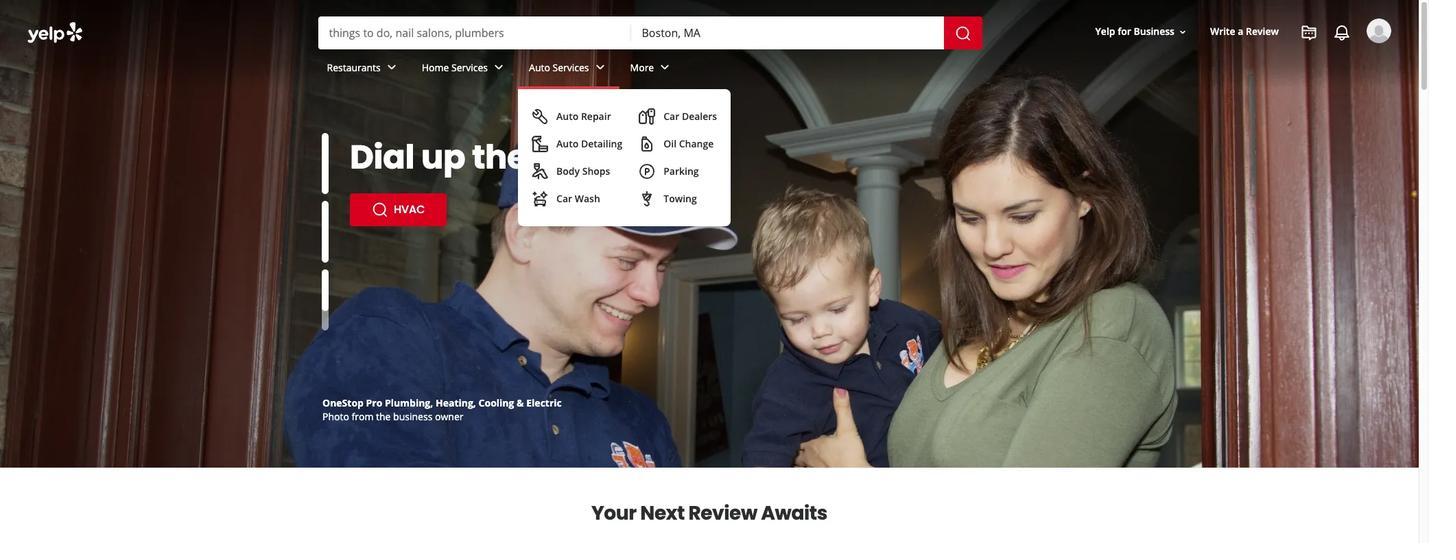 Task type: locate. For each thing, give the bounding box(es) containing it.
24 auto detailing v2 image
[[532, 136, 548, 152]]

2 horizontal spatial 24 chevron down v2 image
[[657, 59, 673, 76]]

yelp for business
[[1096, 25, 1175, 38]]

1 vertical spatial review
[[689, 500, 757, 527]]

auto inside "link"
[[529, 61, 550, 74]]

review right next
[[689, 500, 757, 527]]

none field find
[[329, 25, 620, 40]]

awaits
[[761, 500, 828, 527]]

detailing
[[581, 137, 623, 150]]

a
[[1238, 25, 1244, 38]]

the left 24 auto detailing v2 icon
[[472, 135, 527, 180]]

car right 24 car dealer v2 icon
[[664, 110, 680, 123]]

0 horizontal spatial services
[[452, 61, 488, 74]]

notifications image
[[1334, 25, 1351, 41]]

0 horizontal spatial none field
[[329, 25, 620, 40]]

auto up 24 auto repair v2 image
[[529, 61, 550, 74]]

&
[[517, 397, 524, 410]]

24 body shop v2 image
[[532, 163, 548, 180]]

1 vertical spatial the
[[376, 410, 391, 423]]

24 chevron down v2 image right restaurants
[[383, 59, 400, 76]]

1 horizontal spatial services
[[553, 61, 589, 74]]

menu inside business categories element
[[518, 89, 731, 226]]

24 chevron down v2 image for home services
[[491, 59, 507, 76]]

24 chevron down v2 image
[[383, 59, 400, 76], [491, 59, 507, 76], [657, 59, 673, 76]]

None search field
[[0, 0, 1419, 226], [318, 16, 985, 49], [0, 0, 1419, 226], [318, 16, 985, 49]]

24 chevron down v2 image for restaurants
[[383, 59, 400, 76]]

owner
[[435, 410, 464, 423]]

repair
[[581, 110, 611, 123]]

onestop
[[323, 397, 364, 410]]

1 services from the left
[[452, 61, 488, 74]]

review for next
[[689, 500, 757, 527]]

up
[[421, 135, 465, 180]]

1 vertical spatial car
[[557, 192, 572, 205]]

services for home services
[[452, 61, 488, 74]]

review for a
[[1246, 25, 1279, 38]]

from
[[352, 410, 374, 423]]

services right the home
[[452, 61, 488, 74]]

next
[[640, 500, 685, 527]]

business categories element
[[316, 49, 1392, 226]]

24 auto repair v2 image
[[532, 108, 548, 125]]

plumbing,
[[385, 397, 433, 410]]

3 24 chevron down v2 image from the left
[[657, 59, 673, 76]]

2 services from the left
[[553, 61, 589, 74]]

towing
[[664, 192, 697, 205]]

the inside onestop pro plumbing, heating, cooling & electric photo from the business owner
[[376, 410, 391, 423]]

explore banner section banner
[[0, 0, 1419, 468]]

car dealers
[[664, 110, 717, 123]]

1 horizontal spatial the
[[472, 135, 527, 180]]

hvac link
[[350, 194, 447, 226]]

car for car dealers
[[664, 110, 680, 123]]

review
[[1246, 25, 1279, 38], [689, 500, 757, 527]]

car
[[664, 110, 680, 123], [557, 192, 572, 205]]

the down pro
[[376, 410, 391, 423]]

16 chevron down v2 image
[[1178, 27, 1189, 38]]

brad k. image
[[1367, 19, 1392, 43]]

menu
[[518, 89, 731, 226]]

0 horizontal spatial the
[[376, 410, 391, 423]]

0 horizontal spatial 24 chevron down v2 image
[[383, 59, 400, 76]]

the
[[472, 135, 527, 180], [376, 410, 391, 423]]

1 horizontal spatial 24 chevron down v2 image
[[491, 59, 507, 76]]

user actions element
[[1085, 17, 1411, 102]]

24 chevron down v2 image down find field
[[491, 59, 507, 76]]

2 none field from the left
[[642, 25, 933, 40]]

1 none field from the left
[[329, 25, 620, 40]]

1 horizontal spatial none field
[[642, 25, 933, 40]]

review inside "user actions" element
[[1246, 25, 1279, 38]]

services inside "link"
[[553, 61, 589, 74]]

0 vertical spatial auto
[[529, 61, 550, 74]]

auto for auto repair
[[557, 110, 579, 123]]

24 chevron down v2 image inside more link
[[657, 59, 673, 76]]

car left wash at the left top
[[557, 192, 572, 205]]

1 horizontal spatial review
[[1246, 25, 1279, 38]]

24 chevron down v2 image right more
[[657, 59, 673, 76]]

wash
[[575, 192, 600, 205]]

0 vertical spatial review
[[1246, 25, 1279, 38]]

more link
[[619, 49, 684, 89]]

shops
[[582, 165, 610, 178]]

24 chevron down v2 image
[[592, 59, 608, 76]]

car wash
[[557, 192, 600, 205]]

pro
[[366, 397, 383, 410]]

menu containing auto repair
[[518, 89, 731, 226]]

auto services link
[[518, 49, 619, 89]]

restaurants
[[327, 61, 381, 74]]

None field
[[329, 25, 620, 40], [642, 25, 933, 40]]

24 parking v2 image
[[639, 163, 656, 180]]

write a review
[[1211, 25, 1279, 38]]

auto
[[529, 61, 550, 74], [557, 110, 579, 123], [557, 137, 579, 150]]

towing link
[[634, 185, 723, 213]]

1 24 chevron down v2 image from the left
[[383, 59, 400, 76]]

auto repair link
[[526, 103, 628, 130]]

1 horizontal spatial car
[[664, 110, 680, 123]]

0 horizontal spatial car
[[557, 192, 572, 205]]

your
[[591, 500, 637, 527]]

auto detailing link
[[526, 130, 628, 158]]

24 chevron down v2 image for more
[[657, 59, 673, 76]]

onestop pro plumbing, heating, cooling & electric link
[[323, 397, 562, 410]]

none field near
[[642, 25, 933, 40]]

car wash link
[[526, 185, 628, 213]]

body shops link
[[526, 158, 628, 185]]

0 vertical spatial car
[[664, 110, 680, 123]]

auto for auto services
[[529, 61, 550, 74]]

24 chevron down v2 image inside home services link
[[491, 59, 507, 76]]

auto up body
[[557, 137, 579, 150]]

business
[[1134, 25, 1175, 38]]

car for car wash
[[557, 192, 572, 205]]

2 24 chevron down v2 image from the left
[[491, 59, 507, 76]]

services
[[452, 61, 488, 74], [553, 61, 589, 74]]

projects image
[[1301, 25, 1318, 41]]

services left 24 chevron down v2 icon
[[553, 61, 589, 74]]

auto inside 'link'
[[557, 137, 579, 150]]

select slide image
[[322, 133, 329, 194], [322, 201, 329, 263], [322, 251, 329, 313]]

auto right 24 auto repair v2 image
[[557, 110, 579, 123]]

24 chevron down v2 image inside restaurants link
[[383, 59, 400, 76]]

1 vertical spatial auto
[[557, 110, 579, 123]]

2 vertical spatial auto
[[557, 137, 579, 150]]

review right a at the top of page
[[1246, 25, 1279, 38]]

0 horizontal spatial review
[[689, 500, 757, 527]]



Task type: vqa. For each thing, say whether or not it's contained in the screenshot.
Rose Mary link
no



Task type: describe. For each thing, give the bounding box(es) containing it.
yelp
[[1096, 25, 1116, 38]]

dealers
[[682, 110, 717, 123]]

parking link
[[634, 158, 723, 185]]

onestop pro plumbing, heating, cooling & electric photo from the business owner
[[323, 397, 562, 423]]

for
[[1118, 25, 1132, 38]]

more
[[630, 61, 654, 74]]

home services
[[422, 61, 488, 74]]

dial
[[350, 135, 415, 180]]

0 vertical spatial the
[[472, 135, 527, 180]]

services for auto services
[[553, 61, 589, 74]]

cooling
[[479, 397, 514, 410]]

body shops
[[557, 165, 610, 178]]

photo
[[323, 410, 349, 423]]

2 select slide image from the top
[[322, 201, 329, 263]]

yelp for business button
[[1090, 20, 1194, 44]]

business
[[393, 410, 433, 423]]

write a review link
[[1205, 20, 1285, 44]]

24 car wash v2 image
[[532, 191, 548, 207]]

comfort
[[534, 135, 668, 180]]

24 car dealer v2 image
[[639, 108, 656, 125]]

Find text field
[[329, 25, 620, 40]]

1 select slide image from the top
[[322, 133, 329, 194]]

auto for auto detailing
[[557, 137, 579, 150]]

Near text field
[[642, 25, 933, 40]]

restaurants link
[[316, 49, 411, 89]]

your next review awaits
[[591, 500, 828, 527]]

change
[[679, 137, 714, 150]]

auto detailing
[[557, 137, 623, 150]]

electric
[[527, 397, 562, 410]]

24 oil change v2 image
[[639, 136, 656, 152]]

search image
[[955, 25, 971, 42]]

oil
[[664, 137, 677, 150]]

parking
[[664, 165, 699, 178]]

body
[[557, 165, 580, 178]]

dial up the comfort
[[350, 135, 668, 180]]

heating,
[[436, 397, 476, 410]]

car dealers link
[[634, 103, 723, 130]]

home
[[422, 61, 449, 74]]

auto services
[[529, 61, 589, 74]]

24 towing v2 image
[[639, 191, 656, 207]]

oil change
[[664, 137, 714, 150]]

24 search v2 image
[[372, 202, 388, 218]]

hvac
[[394, 202, 425, 218]]

3 select slide image from the top
[[322, 251, 329, 313]]

write
[[1211, 25, 1236, 38]]

home services link
[[411, 49, 518, 89]]

oil change link
[[634, 130, 723, 158]]

auto repair
[[557, 110, 611, 123]]



